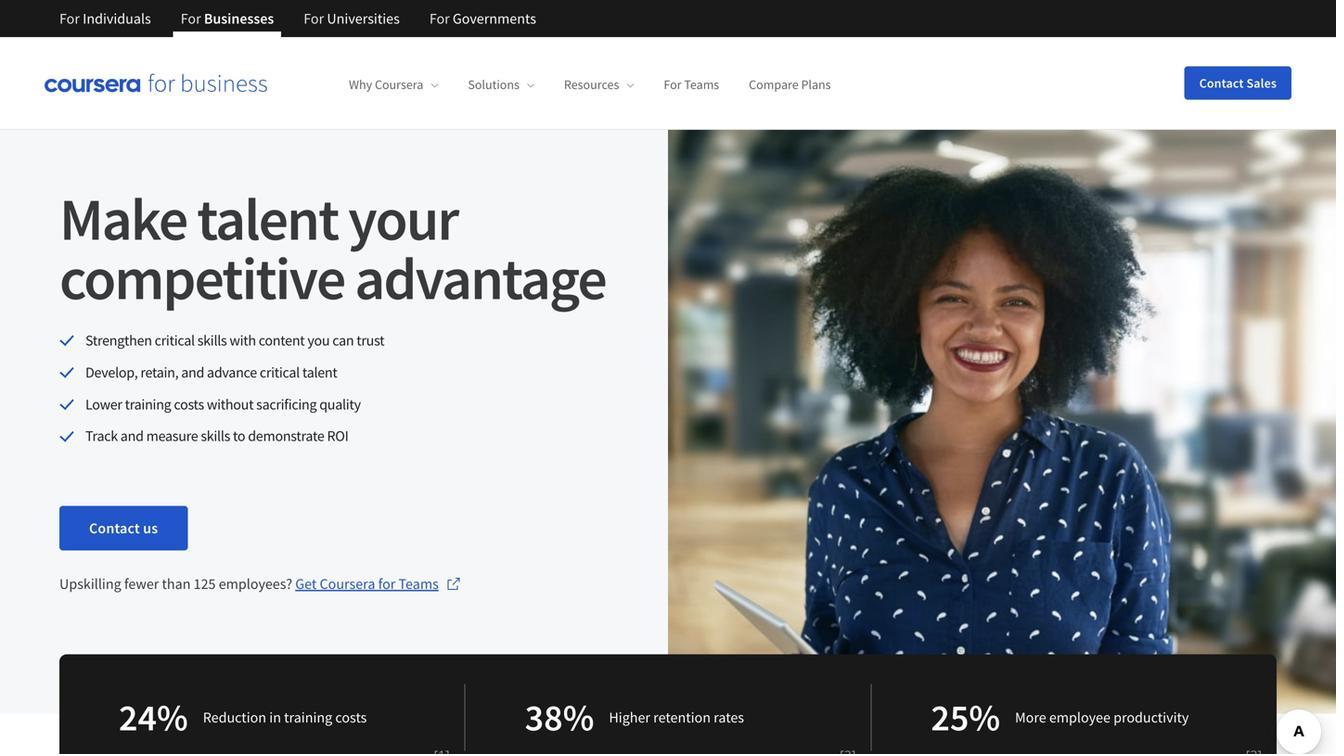 Task type: vqa. For each thing, say whether or not it's contained in the screenshot.
topmost Teams
yes



Task type: locate. For each thing, give the bounding box(es) containing it.
teams
[[684, 76, 720, 93], [399, 575, 439, 594]]

reduction in training costs
[[203, 709, 367, 727]]

coursera
[[375, 76, 424, 93], [320, 575, 375, 594]]

why
[[349, 76, 372, 93]]

critical up retain,
[[155, 331, 195, 350]]

costs right in
[[336, 709, 367, 727]]

contact sales button
[[1185, 66, 1292, 100]]

1 horizontal spatial teams
[[684, 76, 720, 93]]

1 horizontal spatial and
[[181, 363, 204, 382]]

coursera left for
[[320, 575, 375, 594]]

resources link
[[564, 76, 634, 93]]

skills
[[197, 331, 227, 350], [201, 427, 230, 446]]

for left universities
[[304, 9, 324, 28]]

1 horizontal spatial contact
[[1200, 75, 1244, 91]]

contact
[[1200, 75, 1244, 91], [89, 519, 140, 538]]

and
[[181, 363, 204, 382], [120, 427, 144, 446]]

banner navigation
[[45, 0, 551, 37]]

strengthen critical skills with content you can trust
[[85, 331, 385, 350]]

38%
[[525, 694, 594, 741]]

trust
[[357, 331, 385, 350]]

contact inside contact sales button
[[1200, 75, 1244, 91]]

training down retain,
[[125, 395, 171, 414]]

0 horizontal spatial costs
[[174, 395, 204, 414]]

0 horizontal spatial and
[[120, 427, 144, 446]]

teams right for
[[399, 575, 439, 594]]

track and measure skills to demonstrate roi
[[85, 427, 349, 446]]

costs up measure
[[174, 395, 204, 414]]

for for businesses
[[181, 9, 201, 28]]

strengthen
[[85, 331, 152, 350]]

than
[[162, 575, 191, 594]]

rates
[[714, 709, 745, 727]]

advantage
[[355, 241, 606, 316]]

teams left compare
[[684, 76, 720, 93]]

employees?
[[219, 575, 292, 594]]

coursera for business image
[[45, 74, 267, 93]]

can
[[333, 331, 354, 350]]

skills left with
[[197, 331, 227, 350]]

contact left us
[[89, 519, 140, 538]]

without
[[207, 395, 254, 414]]

contact left "sales"
[[1200, 75, 1244, 91]]

why coursera link
[[349, 76, 438, 93]]

0 horizontal spatial contact
[[89, 519, 140, 538]]

your
[[348, 181, 458, 256]]

why coursera
[[349, 76, 424, 93]]

0 vertical spatial contact
[[1200, 75, 1244, 91]]

get coursera for teams
[[295, 575, 439, 594]]

skills left to
[[201, 427, 230, 446]]

costs
[[174, 395, 204, 414], [336, 709, 367, 727]]

for left businesses
[[181, 9, 201, 28]]

compare plans link
[[749, 76, 831, 93]]

get
[[295, 575, 317, 594]]

employee
[[1050, 709, 1111, 727]]

for left governments
[[430, 9, 450, 28]]

0 vertical spatial coursera
[[375, 76, 424, 93]]

critical down content
[[260, 363, 300, 382]]

for
[[59, 9, 80, 28], [181, 9, 201, 28], [304, 9, 324, 28], [430, 9, 450, 28], [664, 76, 682, 93]]

for left individuals
[[59, 9, 80, 28]]

roi
[[327, 427, 349, 446]]

0 horizontal spatial critical
[[155, 331, 195, 350]]

for
[[378, 575, 396, 594]]

and right retain,
[[181, 363, 204, 382]]

develop,
[[85, 363, 138, 382]]

1 vertical spatial talent
[[303, 363, 337, 382]]

0 vertical spatial training
[[125, 395, 171, 414]]

productivity
[[1114, 709, 1190, 727]]

competitive
[[59, 241, 345, 316]]

1 vertical spatial contact
[[89, 519, 140, 538]]

0 vertical spatial critical
[[155, 331, 195, 350]]

25%
[[931, 694, 1001, 741]]

plans
[[802, 76, 831, 93]]

coursera right why
[[375, 76, 424, 93]]

talent
[[197, 181, 338, 256], [303, 363, 337, 382]]

1 vertical spatial teams
[[399, 575, 439, 594]]

lower training costs without sacrificing quality
[[85, 395, 361, 414]]

1 vertical spatial training
[[284, 709, 333, 727]]

1 horizontal spatial costs
[[336, 709, 367, 727]]

and right track
[[120, 427, 144, 446]]

1 horizontal spatial training
[[284, 709, 333, 727]]

for for universities
[[304, 9, 324, 28]]

0 vertical spatial costs
[[174, 395, 204, 414]]

talent inside 'make talent your competitive advantage'
[[197, 181, 338, 256]]

coursera for why
[[375, 76, 424, 93]]

critical
[[155, 331, 195, 350], [260, 363, 300, 382]]

24%
[[119, 694, 188, 741]]

universities
[[327, 9, 400, 28]]

1 vertical spatial coursera
[[320, 575, 375, 594]]

higher
[[609, 709, 651, 727]]

0 vertical spatial talent
[[197, 181, 338, 256]]

1 horizontal spatial critical
[[260, 363, 300, 382]]

training right in
[[284, 709, 333, 727]]

contact inside contact us "link"
[[89, 519, 140, 538]]

quality
[[320, 395, 361, 414]]

training
[[125, 395, 171, 414], [284, 709, 333, 727]]

contact us link
[[59, 506, 188, 551]]

0 horizontal spatial training
[[125, 395, 171, 414]]

demonstrate
[[248, 427, 324, 446]]

1 vertical spatial critical
[[260, 363, 300, 382]]

contact sales
[[1200, 75, 1277, 91]]

coursera for get
[[320, 575, 375, 594]]



Task type: describe. For each thing, give the bounding box(es) containing it.
to
[[233, 427, 245, 446]]

compare plans
[[749, 76, 831, 93]]

businesses
[[204, 9, 274, 28]]

retention
[[654, 709, 711, 727]]

for teams link
[[664, 76, 720, 93]]

make
[[59, 181, 187, 256]]

solutions
[[468, 76, 520, 93]]

upskilling fewer than 125 employees?
[[59, 575, 295, 594]]

in
[[269, 709, 281, 727]]

get coursera for teams link
[[295, 573, 461, 596]]

contact us
[[89, 519, 158, 538]]

solutions link
[[468, 76, 535, 93]]

fewer
[[124, 575, 159, 594]]

0 vertical spatial and
[[181, 363, 204, 382]]

1 vertical spatial and
[[120, 427, 144, 446]]

governments
[[453, 9, 537, 28]]

with
[[230, 331, 256, 350]]

you
[[308, 331, 330, 350]]

higher retention rates
[[609, 709, 745, 727]]

us
[[143, 519, 158, 538]]

for businesses
[[181, 9, 274, 28]]

0 horizontal spatial teams
[[399, 575, 439, 594]]

sacrificing
[[256, 395, 317, 414]]

for for individuals
[[59, 9, 80, 28]]

for individuals
[[59, 9, 151, 28]]

compare
[[749, 76, 799, 93]]

for teams
[[664, 76, 720, 93]]

develop, retain, and advance critical talent
[[85, 363, 337, 382]]

1 vertical spatial skills
[[201, 427, 230, 446]]

advance
[[207, 363, 257, 382]]

sales
[[1247, 75, 1277, 91]]

contact for contact sales
[[1200, 75, 1244, 91]]

for governments
[[430, 9, 537, 28]]

reduction
[[203, 709, 266, 727]]

0 vertical spatial skills
[[197, 331, 227, 350]]

measure
[[146, 427, 198, 446]]

125
[[194, 575, 216, 594]]

for for governments
[[430, 9, 450, 28]]

1 vertical spatial costs
[[336, 709, 367, 727]]

0 vertical spatial teams
[[684, 76, 720, 93]]

more
[[1016, 709, 1047, 727]]

individuals
[[83, 9, 151, 28]]

content
[[259, 331, 305, 350]]

resources
[[564, 76, 620, 93]]

contact for contact us
[[89, 519, 140, 538]]

for universities
[[304, 9, 400, 28]]

make talent your competitive advantage
[[59, 181, 606, 316]]

more employee productivity
[[1016, 709, 1190, 727]]

lower
[[85, 395, 122, 414]]

retain,
[[140, 363, 179, 382]]

for right resources link
[[664, 76, 682, 93]]

upskilling
[[59, 575, 121, 594]]

track
[[85, 427, 118, 446]]



